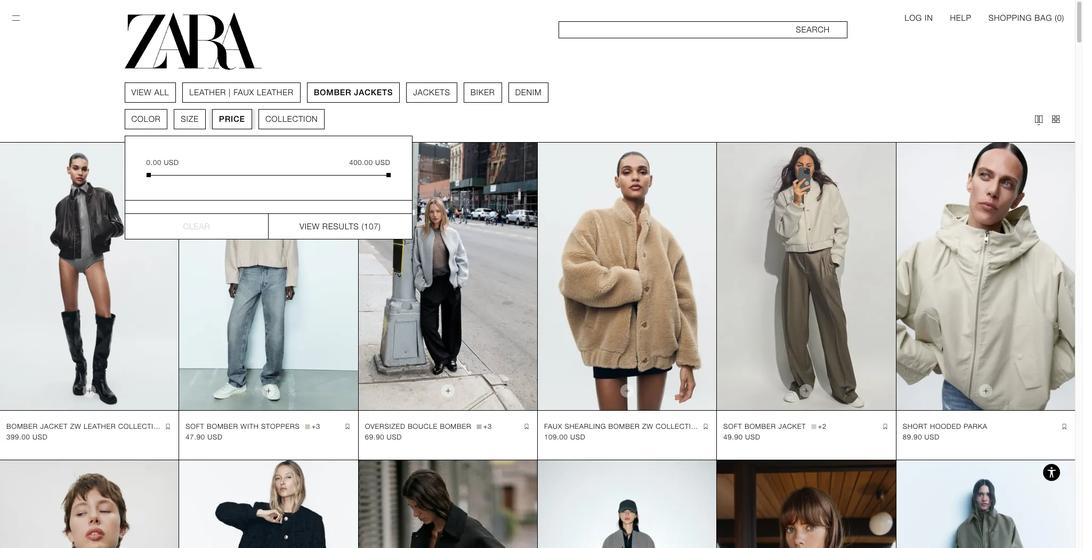 Task type: locate. For each thing, give the bounding box(es) containing it.
add item to wishlist image up accessibility image
[[1060, 423, 1069, 432]]

short hooded parka
[[903, 423, 988, 431]]

1 horizontal spatial 3
[[488, 423, 492, 431]]

usd
[[164, 159, 179, 167], [376, 159, 391, 167], [32, 434, 48, 442], [207, 434, 223, 442], [387, 434, 402, 442], [570, 434, 585, 442], [745, 434, 760, 442], [925, 434, 940, 442]]

2 jacket from the left
[[778, 423, 806, 431]]

image 0 of faux shearling bomber zw collection from zara image
[[538, 143, 716, 411]]

3 + from the left
[[818, 423, 822, 431]]

biker link
[[471, 87, 495, 98]]

collection
[[266, 115, 318, 124], [118, 423, 164, 431], [656, 423, 702, 431]]

bomber up 49.90 usd
[[745, 423, 776, 431]]

faux shearling bomber zw collection link
[[544, 422, 702, 433]]

1 horizontal spatial add item to wishlist image
[[1060, 423, 1069, 432]]

oversized boucle bomber
[[365, 423, 471, 431]]

47.90
[[186, 434, 205, 442]]

oversized
[[365, 423, 405, 431]]

leather
[[190, 88, 226, 98], [257, 88, 294, 98]]

1 vertical spatial view
[[300, 222, 320, 232]]

2 leather from the left
[[257, 88, 294, 98]]

1 horizontal spatial image 0 of soft bomber jacket from zara image
[[717, 143, 896, 411]]

jacket
[[40, 423, 68, 431], [778, 423, 806, 431]]

image 0 of faux leather bomber from zara image
[[896, 461, 1075, 549]]

zara logo united states. go to homepage image
[[125, 13, 262, 70]]

0 horizontal spatial +
[[312, 423, 316, 431]]

399.00 usd
[[6, 434, 48, 442]]

1 horizontal spatial + 3
[[483, 423, 492, 431]]

4 bomber from the left
[[608, 423, 640, 431]]

1 jacket from the left
[[40, 423, 68, 431]]

+ 3 for soft bomber with stoppers
[[312, 423, 320, 431]]

in
[[925, 13, 933, 23]]

image 0 of soft bomber jacket from zara image
[[717, 143, 896, 411], [538, 461, 716, 549]]

1 horizontal spatial view
[[300, 222, 320, 232]]

shearling
[[565, 423, 606, 431]]

image 0 of bomber jacket zw leather collection from zara image
[[0, 143, 179, 411]]

2 horizontal spatial +
[[818, 423, 822, 431]]

3 add item to wishlist image from the left
[[522, 423, 531, 432]]

bomber right boucle at the bottom
[[440, 423, 471, 431]]

3 for oversized boucle bomber
[[488, 423, 492, 431]]

89.90 usd
[[903, 434, 940, 442]]

soft
[[186, 423, 204, 431], [723, 423, 742, 431]]

results
[[323, 222, 359, 232]]

leather left '|'
[[190, 88, 226, 98]]

help
[[950, 13, 971, 23]]

image 0 of maxi pocket bomber from zara image
[[0, 461, 179, 549]]

0 status
[[1057, 13, 1062, 23]]

zoom change image
[[1051, 114, 1061, 125]]

49.90 usd
[[723, 434, 760, 442]]

faux shearling bomber zw collection
[[544, 423, 702, 431]]

stoppers
[[261, 423, 300, 431]]

boucle
[[408, 423, 438, 431]]

view left results
[[300, 222, 320, 232]]

5 bomber from the left
[[745, 423, 776, 431]]

bomber up 47.90 usd
[[207, 423, 238, 431]]

soft bomber with stoppers link
[[186, 422, 300, 433]]

49.90
[[723, 434, 743, 442]]

2 add item to wishlist image from the left
[[343, 423, 352, 432]]

jackets
[[354, 88, 393, 98]]

zoom change image
[[1033, 114, 1044, 125]]

usd for 69.90 usd
[[387, 434, 402, 442]]

0 horizontal spatial jacket
[[40, 423, 68, 431]]

2 + from the left
[[483, 423, 488, 431]]

1 horizontal spatial leather
[[257, 88, 294, 98]]

usd for 0.00  usd
[[164, 159, 179, 167]]

collection button
[[259, 109, 325, 130]]

2 horizontal spatial collection
[[656, 423, 702, 431]]

+
[[312, 423, 316, 431], [483, 423, 488, 431], [818, 423, 822, 431]]

1 horizontal spatial +
[[483, 423, 488, 431]]

short hooded parka link
[[903, 422, 988, 433]]

400.00
[[349, 159, 373, 167]]

size
[[181, 115, 199, 124]]

search
[[796, 25, 830, 35]]

add item to wishlist image for 49.90 usd
[[881, 423, 889, 432]]

jacket up 399.00 usd
[[40, 423, 68, 431]]

0 horizontal spatial leather
[[190, 88, 226, 98]]

image 0 of soft bomber with stoppers from zara image
[[179, 143, 358, 411]]

2 add item to wishlist image from the left
[[1060, 423, 1069, 432]]

bomber jacket zw leather collection link
[[6, 422, 164, 433]]

view left all
[[132, 88, 152, 98]]

2 + 3 from the left
[[483, 423, 492, 431]]

1 horizontal spatial zw
[[642, 423, 653, 431]]

2 soft from the left
[[723, 423, 742, 431]]

0 horizontal spatial + 3
[[312, 423, 320, 431]]

usd for 399.00 usd
[[32, 434, 48, 442]]

usd for 47.90 usd
[[207, 434, 223, 442]]

399.00
[[6, 434, 30, 442]]

(
[[1055, 13, 1057, 23]]

1 soft from the left
[[186, 423, 204, 431]]

all
[[155, 88, 169, 98]]

bomber
[[6, 423, 38, 431], [207, 423, 238, 431], [440, 423, 471, 431], [608, 423, 640, 431], [745, 423, 776, 431]]

0 horizontal spatial soft
[[186, 423, 204, 431]]

2 3 from the left
[[488, 423, 492, 431]]

0 vertical spatial view
[[132, 88, 152, 98]]

+ for soft bomber jacket
[[818, 423, 822, 431]]

help link
[[950, 13, 971, 23]]

3 bomber from the left
[[440, 423, 471, 431]]

bomber right the shearling
[[608, 423, 640, 431]]

2
[[822, 423, 827, 431]]

usd for 49.90 usd
[[745, 434, 760, 442]]

usd right the 400.00
[[376, 159, 391, 167]]

leather right faux
[[257, 88, 294, 98]]

usd right the 0.00
[[164, 159, 179, 167]]

usd down the shearling
[[570, 434, 585, 442]]

1 horizontal spatial jacket
[[778, 423, 806, 431]]

4 add item to wishlist image from the left
[[702, 423, 710, 432]]

usd down oversized
[[387, 434, 402, 442]]

usd down "short hooded parka" link
[[925, 434, 940, 442]]

109.00
[[544, 434, 568, 442]]

1 vertical spatial image 0 of soft bomber jacket from zara image
[[538, 461, 716, 549]]

soft up "49.90"
[[723, 423, 742, 431]]

open menu image
[[11, 13, 21, 23]]

1 add item to wishlist image from the left
[[881, 423, 889, 432]]

2 zw from the left
[[642, 423, 653, 431]]

usd for 109.00 usd
[[570, 434, 585, 442]]

bomber up 399.00
[[6, 423, 38, 431]]

clear button
[[125, 214, 268, 239]]

+ 3
[[312, 423, 320, 431], [483, 423, 492, 431]]

soft bomber jacket link
[[723, 422, 806, 433]]

image 0 of oversized boucle bomber from zara image
[[359, 143, 537, 411]]

47.90 usd
[[186, 434, 223, 442]]

usd right 399.00
[[32, 434, 48, 442]]

1 add item to wishlist image from the left
[[164, 423, 172, 432]]

+ for oversized boucle bomber
[[483, 423, 488, 431]]

1 + from the left
[[312, 423, 316, 431]]

leather
[[84, 423, 116, 431]]

size button
[[174, 109, 206, 130]]

image 0 of textured cropped bomber jacket from zara image
[[179, 461, 358, 549]]

3
[[316, 423, 320, 431], [488, 423, 492, 431]]

bomber jacket zw leather collection
[[6, 423, 164, 431]]

0.00  usd
[[147, 159, 179, 167]]

log in
[[905, 13, 933, 23]]

1 horizontal spatial soft
[[723, 423, 742, 431]]

zw
[[70, 423, 81, 431], [642, 423, 653, 431]]

image 0 of crop soft bomber jacket from zara image
[[717, 461, 896, 549]]

0 horizontal spatial view
[[132, 88, 152, 98]]

0 horizontal spatial collection
[[118, 423, 164, 431]]

add item to wishlist image for 109.00 usd
[[702, 423, 710, 432]]

+ for soft bomber with stoppers
[[312, 423, 316, 431]]

jacket left + 2
[[778, 423, 806, 431]]

usd down 'soft bomber jacket' link
[[745, 434, 760, 442]]

bomber
[[314, 88, 352, 98]]

usd right 47.90
[[207, 434, 223, 442]]

add item to wishlist image
[[164, 423, 172, 432], [343, 423, 352, 432], [522, 423, 531, 432], [702, 423, 710, 432]]

collection for bomber jacket zw leather collection
[[118, 423, 164, 431]]

1 horizontal spatial collection
[[266, 115, 318, 124]]

soft up 47.90
[[186, 423, 204, 431]]

1 3 from the left
[[316, 423, 320, 431]]

collection inside button
[[266, 115, 318, 124]]

bomber jackets
[[314, 88, 393, 98]]

0 horizontal spatial add item to wishlist image
[[881, 423, 889, 432]]

usd for 400.00  usd
[[376, 159, 391, 167]]

0 horizontal spatial 3
[[316, 423, 320, 431]]

add item to wishlist image left short
[[881, 423, 889, 432]]

shopping bag ( 0 )
[[989, 13, 1064, 23]]

view
[[132, 88, 152, 98], [300, 222, 320, 232]]

+ 2
[[818, 423, 827, 431]]

0 horizontal spatial zw
[[70, 423, 81, 431]]

400.00  usd
[[349, 159, 391, 167]]

1 + 3 from the left
[[312, 423, 320, 431]]

add item to wishlist image
[[881, 423, 889, 432], [1060, 423, 1069, 432]]



Task type: describe. For each thing, give the bounding box(es) containing it.
89.90
[[903, 434, 922, 442]]

collection for faux shearling bomber zw collection
[[656, 423, 702, 431]]

hooded
[[930, 423, 961, 431]]

|
[[229, 88, 231, 98]]

denim link
[[515, 87, 542, 98]]

add item to wishlist image for 47.90 usd
[[343, 423, 352, 432]]

109.00 usd
[[544, 434, 585, 442]]

69.90
[[365, 434, 384, 442]]

with
[[241, 423, 259, 431]]

add item to wishlist image for 69.90 usd
[[522, 423, 531, 432]]

view for view all
[[132, 88, 152, 98]]

Product search search field
[[559, 21, 847, 38]]

shopping
[[989, 13, 1032, 23]]

0 vertical spatial image 0 of soft bomber jacket from zara image
[[717, 143, 896, 411]]

color button
[[125, 109, 168, 130]]

leather | faux leather link
[[190, 87, 294, 98]]

price button
[[212, 109, 252, 130]]

0 horizontal spatial image 0 of soft bomber jacket from zara image
[[538, 461, 716, 549]]

color
[[132, 115, 161, 124]]

+ 3 for oversized boucle bomber
[[483, 423, 492, 431]]

leather | faux leather
[[190, 88, 294, 98]]

3 for soft bomber with stoppers
[[316, 423, 320, 431]]

view for view results (107)
[[300, 222, 320, 232]]

add item to wishlist image for 89.90 usd
[[1060, 423, 1069, 432]]

soft for soft bomber with stoppers
[[186, 423, 204, 431]]

69.90 usd
[[365, 434, 402, 442]]

0.00
[[147, 159, 162, 167]]

image 0 of short hooded parka from zara image
[[896, 143, 1075, 411]]

biker
[[471, 88, 495, 98]]

short
[[903, 423, 928, 431]]

log
[[905, 13, 922, 23]]

clear
[[183, 222, 210, 232]]

denim
[[515, 88, 542, 98]]

accessibility image
[[1041, 463, 1062, 484]]

bag
[[1035, 13, 1052, 23]]

view all link
[[132, 87, 169, 98]]

price
[[219, 115, 245, 124]]

soft bomber with stoppers
[[186, 423, 300, 431]]

image 0 of mixed bomber jacket zw collection from zara image
[[359, 461, 537, 549]]

jackets link
[[413, 87, 450, 98]]

add item to wishlist image for 399.00 usd
[[164, 423, 172, 432]]

0
[[1057, 13, 1062, 23]]

log in link
[[905, 13, 933, 23]]

1 leather from the left
[[190, 88, 226, 98]]

soft bomber jacket
[[723, 423, 806, 431]]

faux
[[234, 88, 254, 98]]

2 bomber from the left
[[207, 423, 238, 431]]

(107)
[[362, 222, 381, 232]]

jackets
[[413, 88, 450, 98]]

usd for 89.90 usd
[[925, 434, 940, 442]]

view results (107)
[[300, 222, 381, 232]]

search link
[[559, 21, 847, 38]]

1 zw from the left
[[70, 423, 81, 431]]

soft for soft bomber jacket
[[723, 423, 742, 431]]

parka
[[964, 423, 988, 431]]

oversized boucle bomber link
[[365, 422, 471, 433]]

bomber jackets link
[[314, 87, 393, 98]]

faux
[[544, 423, 562, 431]]

)
[[1062, 13, 1064, 23]]

1 bomber from the left
[[6, 423, 38, 431]]

view all
[[132, 88, 169, 98]]



Task type: vqa. For each thing, say whether or not it's contained in the screenshot.
M
no



